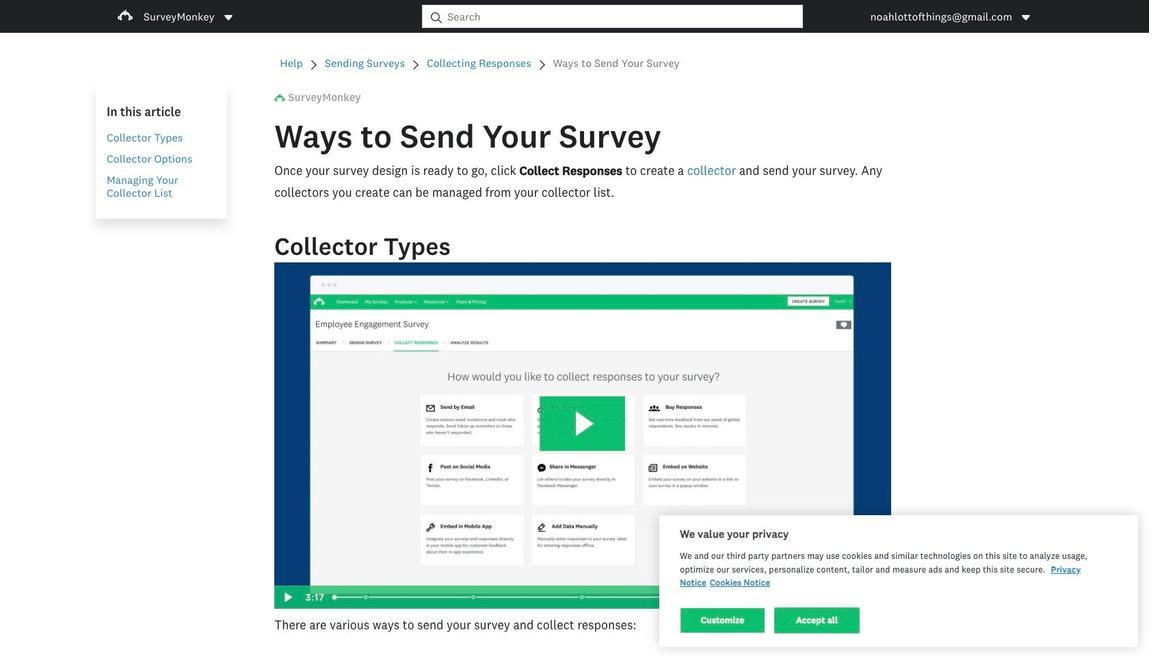 Task type: locate. For each thing, give the bounding box(es) containing it.
open image
[[223, 12, 234, 23], [224, 15, 232, 20]]

search image
[[431, 12, 442, 23]]

Search text field
[[442, 5, 802, 27]]

open image
[[1021, 12, 1032, 23], [1022, 15, 1030, 20]]



Task type: describe. For each thing, give the bounding box(es) containing it.
chapter markers toolbar
[[335, 586, 720, 610]]

video element
[[275, 263, 891, 610]]

search image
[[431, 12, 442, 23]]

playbar slider
[[324, 586, 727, 610]]



